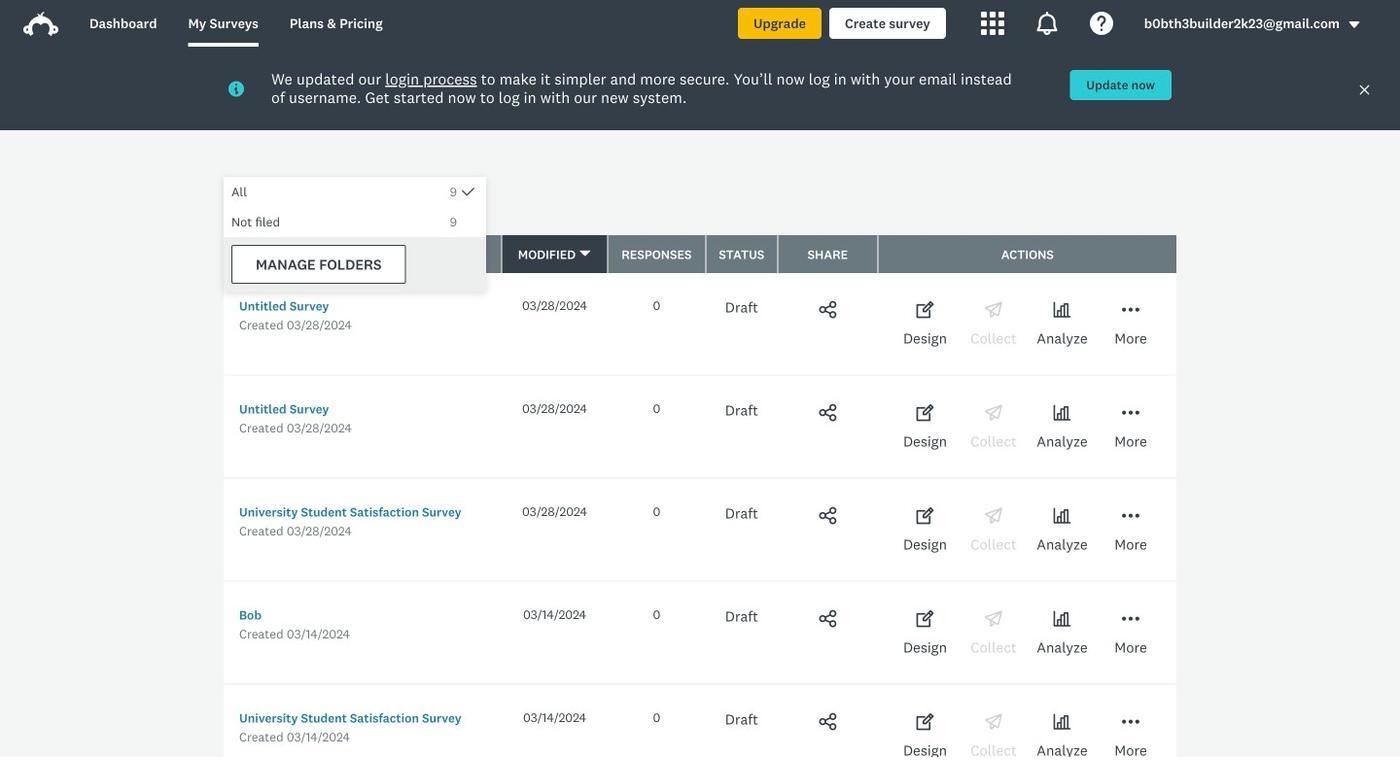 Task type: vqa. For each thing, say whether or not it's contained in the screenshot.
middle StarFilled icon
no



Task type: locate. For each thing, give the bounding box(es) containing it.
products icon image
[[981, 12, 1004, 35], [1035, 12, 1059, 35]]

1 horizontal spatial products icon image
[[1035, 12, 1059, 35]]

help icon image
[[1090, 12, 1113, 35]]

0 horizontal spatial products icon image
[[981, 12, 1004, 35]]



Task type: describe. For each thing, give the bounding box(es) containing it.
surveymonkey logo image
[[23, 12, 58, 36]]

2 products icon image from the left
[[1035, 12, 1059, 35]]

1 products icon image from the left
[[981, 12, 1004, 35]]

x image
[[1358, 84, 1371, 96]]

dropdown arrow image
[[1348, 18, 1361, 32]]



